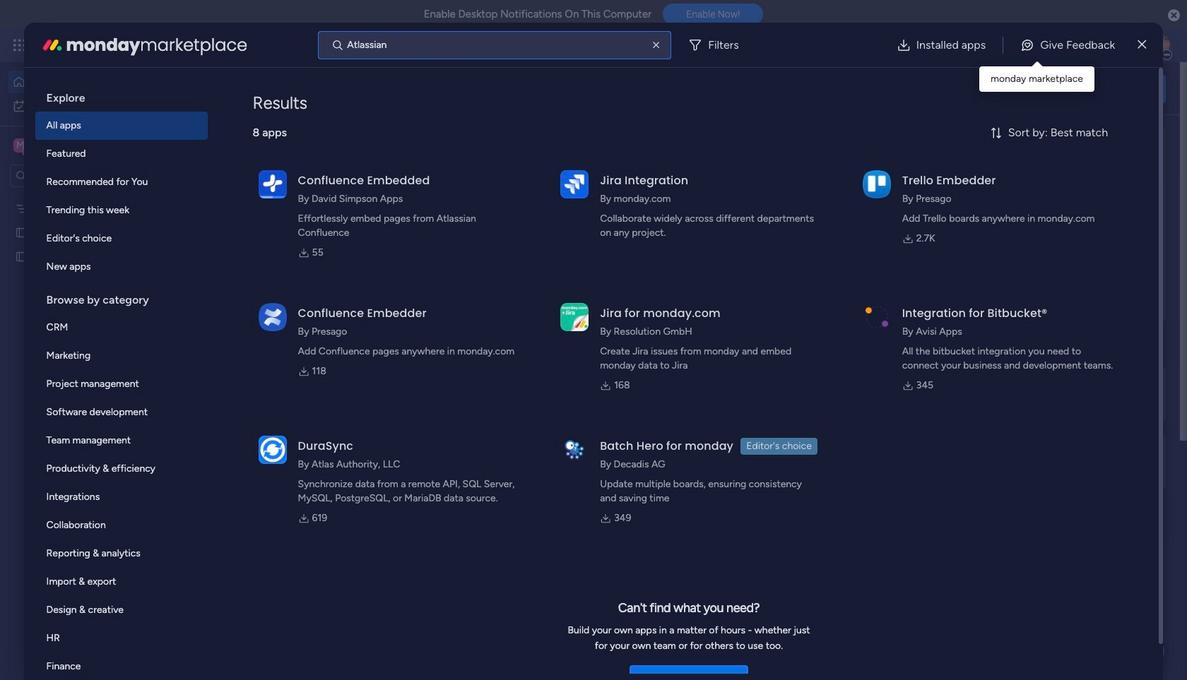 Task type: describe. For each thing, give the bounding box(es) containing it.
help image
[[1096, 38, 1110, 52]]

component image
[[699, 309, 711, 321]]

search everything image
[[1065, 38, 1079, 52]]

workspace selection element
[[13, 137, 118, 156]]

dapulse close image
[[1169, 8, 1181, 23]]

workspace image
[[13, 138, 28, 153]]

help center element
[[955, 434, 1167, 490]]

templates image image
[[967, 135, 1154, 233]]

quick search results list box
[[219, 161, 921, 521]]

monday marketplace image
[[41, 34, 63, 56]]

update feed image
[[968, 38, 982, 52]]

getting started element
[[955, 366, 1167, 423]]



Task type: locate. For each thing, give the bounding box(es) containing it.
0 vertical spatial public board image
[[15, 250, 28, 263]]

james peterson image
[[1148, 34, 1171, 57]]

notifications image
[[937, 38, 951, 52]]

v2 user feedback image
[[966, 81, 977, 97]]

1 horizontal spatial public board image
[[236, 460, 252, 475]]

1 vertical spatial heading
[[35, 281, 208, 314]]

0 vertical spatial heading
[[35, 79, 208, 112]]

dapulse x slim image
[[1139, 36, 1147, 53]]

1 vertical spatial public board image
[[236, 460, 252, 475]]

v2 bolt switch image
[[1076, 81, 1085, 97]]

see plans image
[[235, 37, 247, 53]]

2 heading from the top
[[35, 281, 208, 314]]

public board image
[[15, 250, 28, 263], [236, 460, 252, 475]]

monday marketplace image
[[1030, 38, 1044, 52]]

invite members image
[[999, 38, 1013, 52]]

1 image
[[979, 29, 991, 45]]

Search in workspace field
[[30, 168, 118, 184]]

select product image
[[13, 38, 27, 52]]

list box
[[35, 79, 208, 681], [0, 193, 180, 459]]

0 horizontal spatial public board image
[[15, 250, 28, 263]]

option
[[8, 71, 172, 93], [8, 95, 172, 117], [35, 112, 208, 140], [35, 140, 208, 168], [35, 168, 208, 197], [0, 196, 180, 198], [35, 197, 208, 225], [35, 225, 208, 253], [35, 253, 208, 281], [35, 314, 208, 342], [35, 342, 208, 371], [35, 371, 208, 399], [35, 399, 208, 427], [35, 427, 208, 455], [35, 455, 208, 484], [35, 484, 208, 512], [35, 512, 208, 540], [35, 540, 208, 569], [35, 569, 208, 597], [35, 597, 208, 625], [35, 625, 208, 653], [35, 653, 208, 681]]

1 heading from the top
[[35, 79, 208, 112]]

public board image
[[15, 226, 28, 239]]

app logo image
[[863, 170, 892, 199], [259, 170, 287, 199], [561, 170, 589, 199], [259, 303, 287, 331], [561, 303, 589, 331], [863, 303, 892, 331], [561, 436, 589, 464], [259, 436, 287, 464]]

heading
[[35, 79, 208, 112], [35, 281, 208, 314]]



Task type: vqa. For each thing, say whether or not it's contained in the screenshot.
Notifications icon
yes



